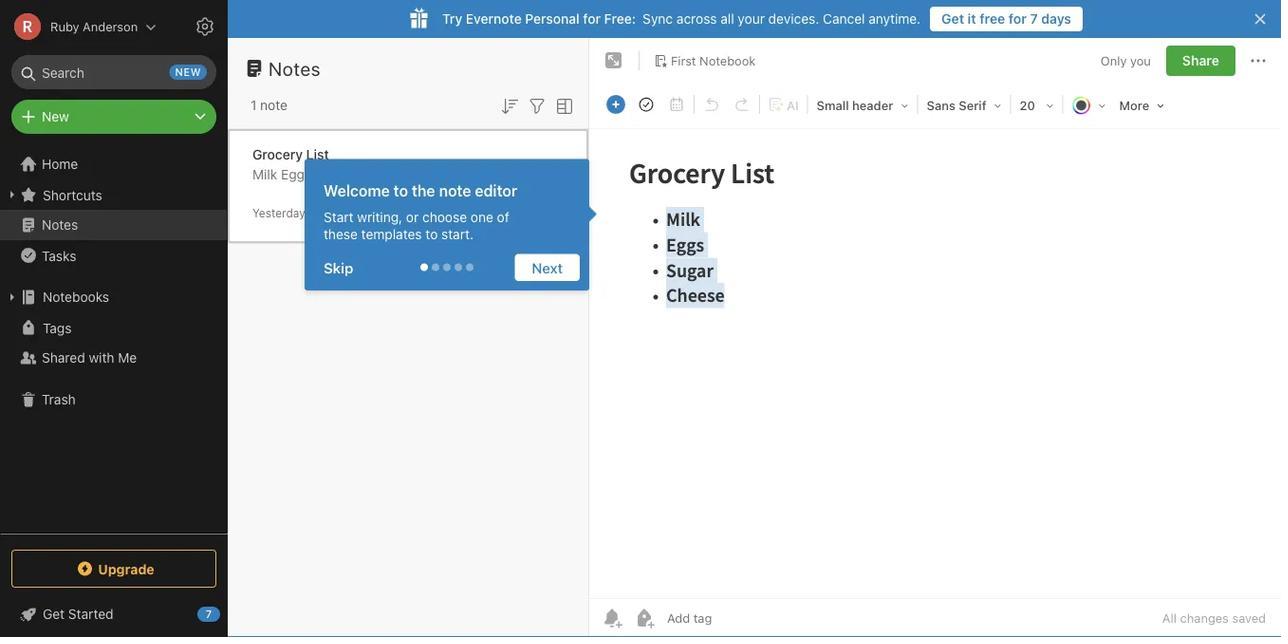 Task type: describe. For each thing, give the bounding box(es) containing it.
all
[[1163, 611, 1178, 625]]

grocery
[[253, 147, 303, 162]]

tree containing home
[[0, 149, 228, 533]]

cancel
[[823, 11, 866, 27]]

next button
[[515, 254, 580, 281]]

add a reminder image
[[601, 607, 624, 630]]

days
[[1042, 11, 1072, 27]]

start.
[[442, 226, 474, 242]]

get it free for 7 days button
[[931, 7, 1084, 31]]

across
[[677, 11, 717, 27]]

all
[[721, 11, 735, 27]]

skip button
[[314, 254, 371, 281]]

task image
[[633, 91, 660, 118]]

shared with me link
[[0, 343, 227, 373]]

free
[[980, 11, 1006, 27]]

all changes saved
[[1163, 611, 1267, 625]]

note window element
[[590, 38, 1282, 637]]

milk
[[253, 167, 278, 182]]

welcome
[[324, 181, 390, 199]]

Font family field
[[921, 91, 1009, 119]]

1 note
[[251, 97, 288, 113]]

for for 7
[[1009, 11, 1027, 27]]

saved
[[1233, 611, 1267, 625]]

note list element
[[228, 38, 590, 637]]

Heading level field
[[811, 91, 916, 119]]

add tag image
[[633, 607, 656, 630]]

notes inside note list 'element'
[[269, 57, 321, 79]]

start
[[324, 209, 354, 225]]

shortcuts button
[[0, 179, 227, 210]]

7
[[1031, 11, 1039, 27]]

get
[[942, 11, 965, 27]]

free:
[[605, 11, 636, 27]]

Note Editor text field
[[590, 129, 1282, 598]]

devices.
[[769, 11, 820, 27]]

small
[[817, 98, 850, 113]]

only
[[1101, 53, 1128, 68]]

tags button
[[0, 312, 227, 343]]

Search text field
[[25, 55, 203, 89]]

tasks button
[[0, 240, 227, 271]]

new
[[42, 109, 69, 124]]

settings image
[[194, 15, 217, 38]]

Font color field
[[1066, 91, 1114, 119]]

eggs
[[281, 167, 312, 182]]

home link
[[0, 149, 228, 179]]

welcome to the note editor start writing, or choose one of these templates to start.
[[324, 181, 518, 242]]

only you
[[1101, 53, 1152, 68]]

small header
[[817, 98, 894, 113]]

tags
[[43, 320, 72, 335]]

notebooks link
[[0, 282, 227, 312]]

personal
[[526, 11, 580, 27]]

20
[[1020, 98, 1036, 113]]

notes inside tree
[[42, 217, 78, 233]]

you
[[1131, 53, 1152, 68]]

click to collapse image
[[221, 602, 235, 625]]

list
[[306, 147, 329, 162]]

shared
[[42, 350, 85, 366]]

get it free for 7 days
[[942, 11, 1072, 27]]

one
[[471, 209, 494, 225]]

serif
[[959, 98, 987, 113]]

yesterday
[[253, 207, 306, 220]]



Task type: locate. For each thing, give the bounding box(es) containing it.
tree
[[0, 149, 228, 533]]

sync
[[643, 11, 673, 27]]

milk eggs sugar cheese
[[253, 167, 401, 182]]

note inside the welcome to the note editor start writing, or choose one of these templates to start.
[[439, 181, 472, 199]]

sans
[[927, 98, 956, 113]]

to left the
[[394, 181, 408, 199]]

0 horizontal spatial notes
[[42, 217, 78, 233]]

trash
[[42, 392, 76, 407]]

trash link
[[0, 385, 227, 415]]

templates
[[361, 226, 422, 242]]

these
[[324, 226, 358, 242]]

1 vertical spatial to
[[426, 226, 438, 242]]

try
[[443, 11, 463, 27]]

sugar
[[315, 167, 351, 182]]

0 vertical spatial to
[[394, 181, 408, 199]]

Font size field
[[1014, 91, 1061, 119]]

expand notebooks image
[[5, 290, 20, 305]]

home
[[42, 156, 78, 172]]

notes up 1 note on the top left of page
[[269, 57, 321, 79]]

notes
[[269, 57, 321, 79], [42, 217, 78, 233]]

skip
[[324, 259, 354, 276]]

1 horizontal spatial to
[[426, 226, 438, 242]]

2 for from the left
[[1009, 11, 1027, 27]]

note inside 'element'
[[260, 97, 288, 113]]

0 horizontal spatial to
[[394, 181, 408, 199]]

notes up tasks
[[42, 217, 78, 233]]

notes link
[[0, 210, 227, 240]]

Insert field
[[602, 91, 631, 118]]

0 horizontal spatial for
[[583, 11, 601, 27]]

changes
[[1181, 611, 1230, 625]]

0 horizontal spatial note
[[260, 97, 288, 113]]

None search field
[[25, 55, 203, 89]]

try evernote personal for free: sync across all your devices. cancel anytime.
[[443, 11, 921, 27]]

to down choose
[[426, 226, 438, 242]]

to
[[394, 181, 408, 199], [426, 226, 438, 242]]

cheese
[[355, 167, 401, 182]]

header
[[853, 98, 894, 113]]

choose
[[423, 209, 467, 225]]

for
[[583, 11, 601, 27], [1009, 11, 1027, 27]]

expand note image
[[603, 49, 626, 72]]

1 for from the left
[[583, 11, 601, 27]]

upgrade
[[98, 561, 155, 577]]

new button
[[11, 100, 217, 134]]

for left 7
[[1009, 11, 1027, 27]]

writing,
[[357, 209, 403, 225]]

1
[[251, 97, 257, 113]]

me
[[118, 350, 137, 366]]

anytime.
[[869, 11, 921, 27]]

1 horizontal spatial note
[[439, 181, 472, 199]]

1 vertical spatial note
[[439, 181, 472, 199]]

1 horizontal spatial for
[[1009, 11, 1027, 27]]

first
[[671, 53, 697, 68]]

Add tag field
[[666, 610, 808, 626]]

evernote
[[466, 11, 522, 27]]

it
[[968, 11, 977, 27]]

tasks
[[42, 248, 76, 263]]

with
[[89, 350, 114, 366]]

the
[[412, 181, 436, 199]]

0 vertical spatial notes
[[269, 57, 321, 79]]

next
[[532, 259, 563, 276]]

or
[[406, 209, 419, 225]]

for left 'free:'
[[583, 11, 601, 27]]

for for free:
[[583, 11, 601, 27]]

notebook
[[700, 53, 756, 68]]

note
[[260, 97, 288, 113], [439, 181, 472, 199]]

share
[[1183, 53, 1220, 68]]

grocery list
[[253, 147, 329, 162]]

1 vertical spatial notes
[[42, 217, 78, 233]]

share button
[[1167, 46, 1236, 76]]

first notebook button
[[648, 47, 763, 74]]

first notebook
[[671, 53, 756, 68]]

note right 1
[[260, 97, 288, 113]]

shared with me
[[42, 350, 137, 366]]

more
[[1120, 98, 1150, 113]]

1 horizontal spatial notes
[[269, 57, 321, 79]]

of
[[497, 209, 510, 225]]

upgrade button
[[11, 550, 217, 588]]

More field
[[1114, 91, 1172, 119]]

notebooks
[[43, 289, 109, 305]]

for inside get it free for 7 days button
[[1009, 11, 1027, 27]]

editor
[[475, 181, 518, 199]]

shortcuts
[[43, 187, 102, 203]]

your
[[738, 11, 765, 27]]

sans serif
[[927, 98, 987, 113]]

0 vertical spatial note
[[260, 97, 288, 113]]

note up choose
[[439, 181, 472, 199]]



Task type: vqa. For each thing, say whether or not it's contained in the screenshot.
New popup button
yes



